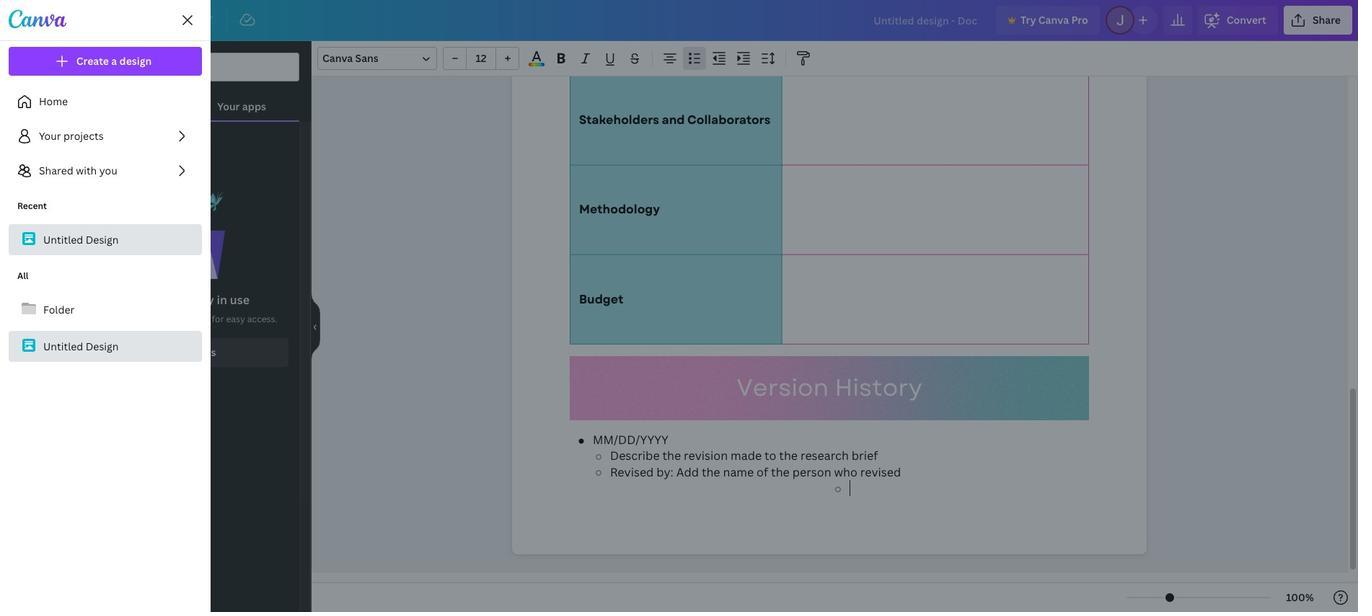 Task type: locate. For each thing, give the bounding box(es) containing it.
design down folder button
[[86, 339, 119, 353]]

mm/dd/yyyy describe the revision made to the research brief revised by: add the name of the person who revised
[[593, 432, 901, 480]]

None text field
[[512, 0, 1147, 554]]

untitled
[[43, 233, 83, 246], [43, 339, 83, 353]]

describe
[[610, 448, 660, 464]]

1 vertical spatial apps
[[132, 292, 159, 308]]

appear
[[159, 313, 189, 325]]

1 untitled design from the top
[[43, 233, 119, 246]]

try canva pro button
[[996, 6, 1100, 35]]

1 horizontal spatial use
[[230, 292, 250, 308]]

1 list from the top
[[9, 87, 202, 185]]

0 vertical spatial apps
[[242, 100, 266, 113]]

your projects button
[[9, 122, 202, 151]]

home down templates
[[39, 94, 68, 108]]

home up create
[[58, 13, 87, 27]]

will
[[143, 313, 157, 325]]

2 horizontal spatial apps
[[242, 100, 266, 113]]

0 vertical spatial your
[[217, 100, 240, 113]]

the right to
[[779, 448, 798, 464]]

2 design from the top
[[86, 339, 119, 353]]

0 horizontal spatial apps
[[132, 292, 159, 308]]

1 vertical spatial untitled design button
[[9, 331, 202, 362]]

canva
[[1038, 13, 1069, 27]]

shared
[[39, 164, 73, 177]]

list
[[9, 87, 202, 185], [9, 261, 202, 362]]

easy
[[226, 313, 245, 325]]

convert button
[[1198, 6, 1278, 35]]

the
[[662, 448, 681, 464], [779, 448, 798, 464], [702, 464, 720, 480], [771, 464, 790, 480]]

0 vertical spatial home link
[[46, 6, 99, 35]]

0 vertical spatial apps
[[85, 313, 107, 325]]

apps inside button
[[192, 346, 216, 359]]

apps inside button
[[17, 330, 35, 340]]

access.
[[247, 313, 277, 325]]

group
[[443, 47, 519, 70]]

untitled design right uploads
[[43, 233, 119, 246]]

apps for discover
[[192, 346, 216, 359]]

your left projects
[[39, 129, 61, 143]]

1 vertical spatial apps
[[17, 330, 35, 340]]

Search Canva apps search field
[[103, 53, 270, 81]]

1 horizontal spatial apps
[[85, 313, 107, 325]]

home link up create
[[46, 6, 99, 35]]

your inside 'button'
[[39, 129, 61, 143]]

2 vertical spatial apps
[[192, 346, 216, 359]]

who
[[834, 464, 857, 480]]

untitled design list
[[9, 191, 202, 255]]

you right 'with'
[[99, 164, 117, 177]]

untitled design
[[43, 233, 119, 246], [43, 339, 119, 353]]

discover
[[147, 346, 190, 359]]

use left 'will'
[[126, 313, 141, 325]]

0 vertical spatial home
[[58, 13, 87, 27]]

1 untitled from the top
[[43, 233, 83, 246]]

you down no
[[109, 313, 124, 325]]

side panel tab list
[[0, 41, 52, 353]]

2 list from the top
[[9, 261, 202, 362]]

1 vertical spatial untitled
[[43, 339, 83, 353]]

design inside list
[[86, 233, 119, 246]]

untitled down folder
[[43, 339, 83, 353]]

revised
[[610, 464, 654, 480]]

Design title text field
[[862, 6, 990, 35]]

0 vertical spatial untitled design button
[[9, 224, 202, 255]]

use
[[230, 292, 250, 308], [126, 313, 141, 325]]

0 vertical spatial untitled
[[43, 233, 83, 246]]

apps inside "button"
[[242, 100, 266, 113]]

you inside button
[[99, 164, 117, 177]]

2 untitled from the top
[[43, 339, 83, 353]]

try
[[1021, 13, 1036, 27]]

apps down projects
[[17, 330, 35, 340]]

no apps currently in use apps you use will appear here for easy access.
[[85, 292, 277, 325]]

apps for no
[[132, 292, 159, 308]]

your
[[217, 100, 240, 113], [39, 129, 61, 143]]

1 vertical spatial design
[[86, 339, 119, 353]]

1 vertical spatial your
[[39, 129, 61, 143]]

you
[[99, 164, 117, 177], [109, 313, 124, 325]]

2 untitled design from the top
[[43, 339, 119, 353]]

apps inside no apps currently in use apps you use will appear here for easy access.
[[85, 313, 107, 325]]

the up 'by:' in the left bottom of the page
[[662, 448, 681, 464]]

untitled design down folder
[[43, 339, 119, 353]]

elements button
[[0, 93, 52, 145]]

your projects
[[39, 129, 104, 143]]

0 vertical spatial you
[[99, 164, 117, 177]]

1 design from the top
[[86, 233, 119, 246]]

untitled design button down folder button
[[9, 331, 202, 362]]

design up no
[[86, 233, 119, 246]]

your inside your apps "button"
[[217, 100, 240, 113]]

untitled design button up no
[[9, 224, 202, 255]]

research
[[801, 448, 849, 464]]

main menu bar
[[0, 0, 1358, 41]]

recent
[[17, 200, 47, 212]]

0 vertical spatial use
[[230, 292, 250, 308]]

person
[[792, 464, 831, 480]]

1 vertical spatial you
[[109, 313, 124, 325]]

home link
[[46, 6, 99, 35], [9, 87, 202, 116]]

home
[[58, 13, 87, 27], [39, 94, 68, 108]]

apps right folder
[[85, 313, 107, 325]]

0 horizontal spatial apps
[[17, 330, 35, 340]]

untitled inside list
[[43, 233, 83, 246]]

pro
[[1071, 13, 1088, 27]]

0 vertical spatial list
[[9, 87, 202, 185]]

all
[[17, 270, 29, 282]]

your apps button
[[184, 82, 299, 120]]

templates button
[[0, 41, 52, 93]]

0 horizontal spatial use
[[126, 313, 141, 325]]

elements
[[10, 123, 42, 133]]

1 horizontal spatial apps
[[192, 346, 216, 359]]

folder
[[43, 303, 74, 316]]

add
[[676, 464, 699, 480]]

apps button
[[0, 301, 52, 353]]

brand button
[[0, 145, 52, 197]]

1 horizontal spatial your
[[217, 100, 240, 113]]

use right in
[[230, 292, 250, 308]]

with
[[76, 164, 97, 177]]

version
[[737, 371, 829, 406]]

apps
[[85, 313, 107, 325], [17, 330, 35, 340]]

shared with you
[[39, 164, 117, 177]]

0 vertical spatial design
[[86, 233, 119, 246]]

a
[[111, 54, 117, 68]]

untitled design button
[[9, 224, 202, 255], [9, 331, 202, 362]]

home inside main menu bar
[[58, 13, 87, 27]]

the down the revision
[[702, 464, 720, 480]]

1 vertical spatial untitled design
[[43, 339, 119, 353]]

0 vertical spatial untitled design
[[43, 233, 119, 246]]

apps inside no apps currently in use apps you use will appear here for easy access.
[[132, 292, 159, 308]]

0 horizontal spatial your
[[39, 129, 61, 143]]

apps for your
[[242, 100, 266, 113]]

1 vertical spatial list
[[9, 261, 202, 362]]

untitled right uploads
[[43, 233, 83, 246]]

home link inside main menu bar
[[46, 6, 99, 35]]

design
[[86, 233, 119, 246], [86, 339, 119, 353]]

for
[[212, 313, 224, 325]]

apps
[[242, 100, 266, 113], [132, 292, 159, 308], [192, 346, 216, 359]]

list containing folder
[[9, 261, 202, 362]]

home link up the your projects 'button'
[[9, 87, 202, 116]]

discover apps button
[[74, 338, 289, 367]]

your down the search canva apps search field
[[217, 100, 240, 113]]



Task type: describe. For each thing, give the bounding box(es) containing it.
in
[[217, 292, 227, 308]]

the right of
[[771, 464, 790, 480]]

mm/dd/yyyy
[[593, 432, 668, 448]]

to
[[765, 448, 776, 464]]

you inside no apps currently in use apps you use will appear here for easy access.
[[109, 313, 124, 325]]

here
[[191, 313, 210, 325]]

uploads button
[[0, 197, 52, 249]]

no
[[113, 292, 129, 308]]

shared with you button
[[9, 157, 202, 185]]

untitled design inside list
[[43, 233, 119, 246]]

uploads
[[11, 226, 41, 237]]

your apps
[[217, 100, 266, 113]]

none text field containing version history
[[512, 0, 1147, 554]]

create a design
[[76, 54, 152, 68]]

history
[[835, 371, 922, 406]]

revision
[[684, 448, 728, 464]]

1 vertical spatial home link
[[9, 87, 202, 116]]

untitled for first the untitled design button from the top of the page
[[43, 233, 83, 246]]

1 vertical spatial use
[[126, 313, 141, 325]]

name
[[723, 464, 754, 480]]

convert
[[1227, 13, 1266, 27]]

2 untitled design button from the top
[[9, 331, 202, 362]]

design
[[119, 54, 152, 68]]

hide image
[[311, 292, 320, 361]]

your for your apps
[[217, 100, 240, 113]]

create
[[76, 54, 109, 68]]

discover apps
[[147, 346, 216, 359]]

by:
[[657, 464, 673, 480]]

untitled for 2nd the untitled design button from the top
[[43, 339, 83, 353]]

try canva pro
[[1021, 13, 1088, 27]]

projects
[[12, 278, 40, 289]]

brand
[[15, 175, 37, 185]]

your for your projects
[[39, 129, 61, 143]]

currently
[[162, 292, 214, 308]]

1 untitled design button from the top
[[9, 224, 202, 255]]

folder button
[[9, 294, 202, 325]]

made
[[731, 448, 762, 464]]

create a design button
[[9, 47, 202, 76]]

projects
[[64, 129, 104, 143]]

brief
[[852, 448, 878, 464]]

projects button
[[0, 249, 52, 301]]

templates
[[8, 71, 44, 81]]

of
[[757, 464, 768, 480]]

1 vertical spatial home
[[39, 94, 68, 108]]

version history
[[737, 371, 922, 406]]

revised
[[860, 464, 901, 480]]

list containing home
[[9, 87, 202, 185]]

empty folder image displayed when there are no installed apps image
[[138, 191, 225, 279]]



Task type: vqa. For each thing, say whether or not it's contained in the screenshot.
Empty folder image displayed when there are no installed apps
yes



